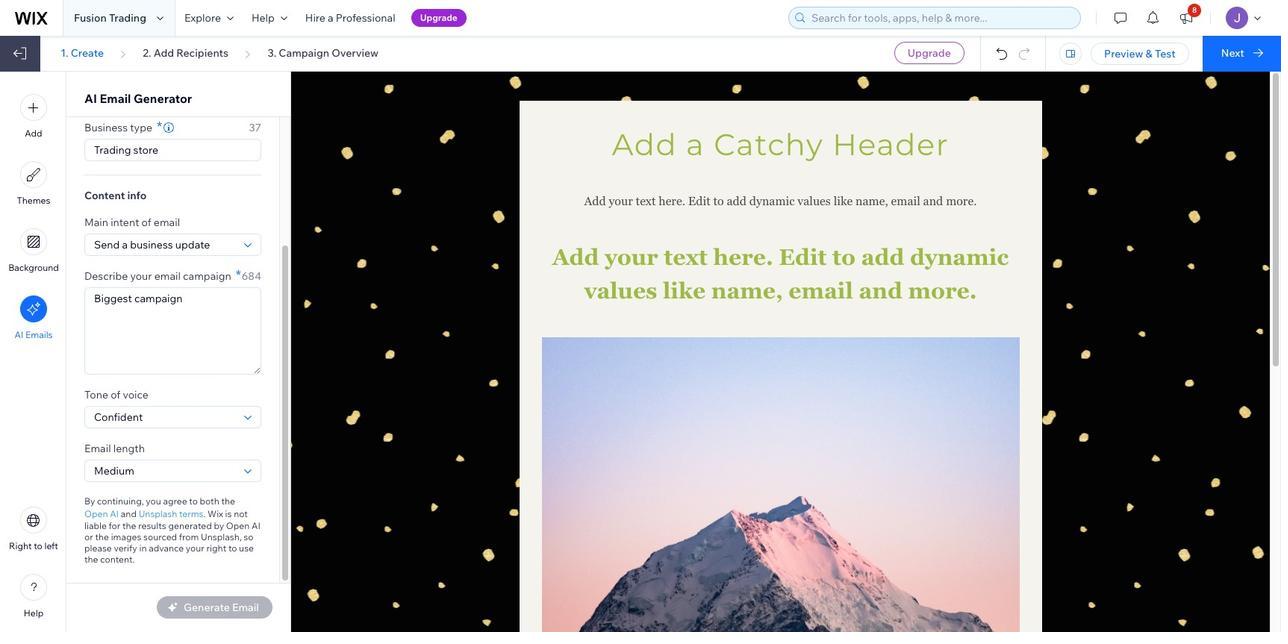 Task type: locate. For each thing, give the bounding box(es) containing it.
0 vertical spatial of
[[142, 216, 151, 229]]

1 horizontal spatial open
[[226, 520, 250, 532]]

to inside 'by continuing, you agree to both the open ai and unsplash terms'
[[189, 496, 198, 507]]

the up is
[[221, 496, 235, 507]]

8 button
[[1170, 0, 1203, 36]]

1 vertical spatial of
[[111, 388, 120, 402]]

0 vertical spatial a
[[328, 11, 333, 25]]

3.
[[268, 46, 276, 60]]

help button
[[243, 0, 296, 36], [20, 574, 47, 619]]

1 vertical spatial here.
[[713, 244, 773, 270]]

0 vertical spatial here.
[[659, 194, 685, 208]]

by continuing, you agree to both the open ai and unsplash terms
[[84, 496, 235, 519]]

images
[[111, 532, 141, 543]]

a right hire
[[328, 11, 333, 25]]

a left 'catchy'
[[686, 126, 705, 163]]

email left length
[[84, 442, 111, 455]]

1 vertical spatial like
[[663, 278, 706, 304]]

1 horizontal spatial *
[[236, 267, 241, 284]]

hire a professional
[[305, 11, 395, 25]]

None field
[[90, 234, 240, 255], [90, 407, 240, 428], [90, 461, 240, 482], [90, 234, 240, 255], [90, 407, 240, 428], [90, 461, 240, 482]]

of right tone
[[111, 388, 120, 402]]

generator
[[134, 91, 192, 106]]

ai inside . wix is not liable for the results generated by open ai or the images sourced from unsplash, so please verify in advance your right to use the content.
[[252, 520, 261, 532]]

email up business type *
[[100, 91, 131, 106]]

1 vertical spatial more.
[[908, 278, 977, 304]]

the inside 'by continuing, you agree to both the open ai and unsplash terms'
[[221, 496, 235, 507]]

right
[[9, 541, 32, 552]]

the right or
[[95, 532, 109, 543]]

1 horizontal spatial here.
[[713, 244, 773, 270]]

open
[[84, 508, 108, 519], [226, 520, 250, 532]]

0 vertical spatial upgrade
[[420, 12, 458, 23]]

0 horizontal spatial help button
[[20, 574, 47, 619]]

text inside add your text here. edit to add dynamic values like name, email and more.
[[664, 244, 708, 270]]

0 horizontal spatial edit
[[688, 194, 711, 208]]

ai inside 'by continuing, you agree to both the open ai and unsplash terms'
[[110, 508, 119, 519]]

0 horizontal spatial like
[[663, 278, 706, 304]]

Business type field
[[90, 140, 256, 161]]

and
[[923, 194, 943, 208], [859, 278, 903, 304], [121, 508, 137, 519]]

upgrade
[[420, 12, 458, 23], [908, 46, 951, 60]]

2 vertical spatial and
[[121, 508, 137, 519]]

1 horizontal spatial help button
[[243, 0, 296, 36]]

1 horizontal spatial a
[[686, 126, 705, 163]]

ai up use
[[252, 520, 261, 532]]

0 horizontal spatial name,
[[711, 278, 783, 304]]

right to left button
[[9, 507, 58, 552]]

2.
[[143, 46, 151, 60]]

0 vertical spatial like
[[834, 194, 853, 208]]

1 vertical spatial *
[[236, 267, 241, 284]]

1 vertical spatial email
[[84, 442, 111, 455]]

0 vertical spatial more.
[[946, 194, 977, 208]]

main intent of email
[[84, 216, 180, 229]]

1 vertical spatial values
[[584, 278, 657, 304]]

0 vertical spatial *
[[157, 118, 162, 135]]

more.
[[946, 194, 977, 208], [908, 278, 977, 304]]

1 vertical spatial dynamic
[[910, 244, 1009, 270]]

0 vertical spatial values
[[798, 194, 831, 208]]

help button up 3.
[[243, 0, 296, 36]]

0 vertical spatial open
[[84, 508, 108, 519]]

upgrade button down search for tools, apps, help & more... 'field'
[[894, 42, 964, 64]]

upgrade right professional
[[420, 12, 458, 23]]

ai left "emails"
[[15, 329, 23, 340]]

2. add recipients link
[[143, 46, 229, 60]]

1 vertical spatial and
[[859, 278, 903, 304]]

* left 684
[[236, 267, 241, 284]]

1.
[[61, 46, 68, 60]]

1 horizontal spatial name,
[[856, 194, 888, 208]]

1 horizontal spatial upgrade button
[[894, 42, 964, 64]]

1 horizontal spatial help
[[252, 11, 275, 25]]

0 vertical spatial add
[[727, 194, 747, 208]]

open up liable
[[84, 508, 108, 519]]

values inside add your text here. edit to add dynamic values like name, email and more.
[[584, 278, 657, 304]]

like
[[834, 194, 853, 208], [663, 278, 706, 304]]

0 horizontal spatial *
[[157, 118, 162, 135]]

0 vertical spatial dynamic
[[749, 194, 795, 208]]

open down not
[[226, 520, 250, 532]]

0 vertical spatial upgrade button
[[411, 9, 467, 27]]

upgrade down search for tools, apps, help & more... 'field'
[[908, 46, 951, 60]]

1 vertical spatial a
[[686, 126, 705, 163]]

1 vertical spatial edit
[[779, 244, 827, 270]]

0 vertical spatial text
[[636, 194, 656, 208]]

the right for at the left of page
[[122, 520, 136, 532]]

add your text here. edit to add dynamic values like name, email and more.
[[584, 194, 977, 208], [552, 244, 1015, 304]]

your inside describe your email campaign * 684
[[130, 270, 152, 283]]

add a catchy header
[[612, 126, 949, 163]]

name,
[[856, 194, 888, 208], [711, 278, 783, 304]]

of right intent
[[142, 216, 151, 229]]

help button down 'right to left'
[[20, 574, 47, 619]]

0 horizontal spatial values
[[584, 278, 657, 304]]

dynamic
[[749, 194, 795, 208], [910, 244, 1009, 270]]

0 horizontal spatial of
[[111, 388, 120, 402]]

0 horizontal spatial and
[[121, 508, 137, 519]]

684
[[242, 270, 261, 283]]

1 vertical spatial upgrade
[[908, 46, 951, 60]]

preview
[[1104, 47, 1143, 60]]

0 horizontal spatial dynamic
[[749, 194, 795, 208]]

1 vertical spatial help
[[24, 608, 43, 619]]

and inside 'by continuing, you agree to both the open ai and unsplash terms'
[[121, 508, 137, 519]]

open inside . wix is not liable for the results generated by open ai or the images sourced from unsplash, so please verify in advance your right to use the content.
[[226, 520, 250, 532]]

ai
[[84, 91, 97, 106], [15, 329, 23, 340], [110, 508, 119, 519], [252, 520, 261, 532]]

help
[[252, 11, 275, 25], [24, 608, 43, 619]]

1 vertical spatial open
[[226, 520, 250, 532]]

name, inside add your text here. edit to add dynamic values like name, email and more.
[[711, 278, 783, 304]]

1 vertical spatial name,
[[711, 278, 783, 304]]

content.
[[100, 554, 135, 565]]

liable
[[84, 520, 107, 532]]

email
[[891, 194, 920, 208], [154, 216, 180, 229], [154, 270, 181, 283], [789, 278, 853, 304]]

0 horizontal spatial open
[[84, 508, 108, 519]]

1 vertical spatial text
[[664, 244, 708, 270]]

background button
[[8, 228, 59, 273]]

0 vertical spatial and
[[923, 194, 943, 208]]

0 horizontal spatial upgrade
[[420, 12, 458, 23]]

campaign
[[183, 270, 231, 283]]

0 vertical spatial email
[[100, 91, 131, 106]]

0 vertical spatial add your text here. edit to add dynamic values like name, email and more.
[[584, 194, 977, 208]]

help down 'right to left'
[[24, 608, 43, 619]]

or
[[84, 532, 93, 543]]

1 horizontal spatial edit
[[779, 244, 827, 270]]

professional
[[336, 11, 395, 25]]

a
[[328, 11, 333, 25], [686, 126, 705, 163]]

1 vertical spatial add
[[861, 244, 904, 270]]

business
[[84, 121, 128, 134]]

catchy
[[714, 126, 824, 163]]

1 horizontal spatial dynamic
[[910, 244, 1009, 270]]

1 horizontal spatial add
[[861, 244, 904, 270]]

0 horizontal spatial text
[[636, 194, 656, 208]]

0 horizontal spatial a
[[328, 11, 333, 25]]

email
[[100, 91, 131, 106], [84, 442, 111, 455]]

1 horizontal spatial of
[[142, 216, 151, 229]]

here.
[[659, 194, 685, 208], [713, 244, 773, 270]]

ai emails
[[15, 329, 53, 340]]

fusion
[[74, 11, 107, 25]]

themes button
[[17, 161, 50, 206]]

to inside right to left button
[[34, 541, 42, 552]]

Describe your email campaign text field
[[85, 288, 261, 374]]

values
[[798, 194, 831, 208], [584, 278, 657, 304]]

your
[[609, 194, 633, 208], [605, 244, 658, 270], [130, 270, 152, 283], [186, 543, 204, 554]]

ai up for at the left of page
[[110, 508, 119, 519]]

so
[[244, 532, 253, 543]]

1 horizontal spatial text
[[664, 244, 708, 270]]

0 vertical spatial name,
[[856, 194, 888, 208]]

upgrade button right professional
[[411, 9, 467, 27]]

the
[[221, 496, 235, 507], [122, 520, 136, 532], [95, 532, 109, 543], [84, 554, 98, 565]]

continuing,
[[97, 496, 144, 507]]

describe your email campaign * 684
[[84, 267, 261, 284]]

1 vertical spatial add your text here. edit to add dynamic values like name, email and more.
[[552, 244, 1015, 304]]

* right the type
[[157, 118, 162, 135]]

content
[[84, 189, 125, 202]]

type
[[130, 121, 152, 134]]

content info
[[84, 189, 147, 202]]

help up 3.
[[252, 11, 275, 25]]

email inside describe your email campaign * 684
[[154, 270, 181, 283]]

describe
[[84, 270, 128, 283]]

next button
[[1203, 36, 1281, 72]]

*
[[157, 118, 162, 135], [236, 267, 241, 284]]



Task type: describe. For each thing, give the bounding box(es) containing it.
sourced
[[143, 532, 177, 543]]

1. create
[[61, 46, 104, 60]]

advance
[[149, 543, 184, 554]]

you
[[146, 496, 161, 507]]

0 vertical spatial help
[[252, 11, 275, 25]]

preview & test button
[[1091, 43, 1189, 65]]

preview & test
[[1104, 47, 1176, 60]]

add inside add button
[[25, 128, 42, 139]]

is
[[225, 508, 232, 519]]

add inside add your text here. edit to add dynamic values like name, email and more.
[[861, 244, 904, 270]]

overview
[[332, 46, 379, 60]]

left
[[44, 541, 58, 552]]

2. add recipients
[[143, 46, 229, 60]]

intent
[[111, 216, 139, 229]]

3. campaign overview link
[[268, 46, 379, 60]]

.
[[203, 508, 206, 519]]

ai inside button
[[15, 329, 23, 340]]

1. create link
[[61, 46, 104, 60]]

emails
[[25, 329, 53, 340]]

info
[[127, 189, 147, 202]]

a for professional
[[328, 11, 333, 25]]

37
[[249, 121, 261, 134]]

add button
[[20, 94, 47, 139]]

for
[[109, 520, 120, 532]]

ai email generator
[[84, 91, 192, 106]]

0 horizontal spatial help
[[24, 608, 43, 619]]

verify
[[114, 543, 137, 554]]

length
[[113, 442, 145, 455]]

more. inside add your text here. edit to add dynamic values like name, email and more.
[[908, 278, 977, 304]]

header
[[833, 126, 949, 163]]

to inside . wix is not liable for the results generated by open ai or the images sourced from unsplash, so please verify in advance your right to use the content.
[[228, 543, 237, 554]]

wix
[[208, 508, 223, 519]]

1 vertical spatial upgrade button
[[894, 42, 964, 64]]

8
[[1192, 5, 1197, 15]]

the down or
[[84, 554, 98, 565]]

2 horizontal spatial and
[[923, 194, 943, 208]]

please
[[84, 543, 112, 554]]

themes
[[17, 195, 50, 206]]

hire a professional link
[[296, 0, 404, 36]]

by
[[214, 520, 224, 532]]

tone
[[84, 388, 108, 402]]

0 horizontal spatial add
[[727, 194, 747, 208]]

voice
[[123, 388, 148, 402]]

0 horizontal spatial here.
[[659, 194, 685, 208]]

Search for tools, apps, help & more... field
[[807, 7, 1076, 28]]

1 vertical spatial help button
[[20, 574, 47, 619]]

next
[[1221, 46, 1244, 60]]

unsplash
[[139, 508, 177, 519]]

3. campaign overview
[[268, 46, 379, 60]]

trading
[[109, 11, 146, 25]]

&
[[1146, 47, 1153, 60]]

in
[[139, 543, 147, 554]]

recipients
[[176, 46, 229, 60]]

unsplash terms link
[[139, 507, 203, 520]]

open ai link
[[84, 507, 119, 520]]

1 horizontal spatial and
[[859, 278, 903, 304]]

create
[[71, 46, 104, 60]]

1 horizontal spatial like
[[834, 194, 853, 208]]

edit inside add your text here. edit to add dynamic values like name, email and more.
[[779, 244, 827, 270]]

by
[[84, 496, 95, 507]]

ai emails button
[[15, 296, 53, 340]]

email inside add your text here. edit to add dynamic values like name, email and more.
[[789, 278, 853, 304]]

from
[[179, 532, 199, 543]]

email length
[[84, 442, 145, 455]]

right
[[206, 543, 226, 554]]

campaign
[[279, 46, 329, 60]]

hire
[[305, 11, 325, 25]]

right to left
[[9, 541, 58, 552]]

terms
[[179, 508, 203, 519]]

. wix is not liable for the results generated by open ai or the images sourced from unsplash, so please verify in advance your right to use the content.
[[84, 508, 261, 565]]

0 vertical spatial edit
[[688, 194, 711, 208]]

your inside . wix is not liable for the results generated by open ai or the images sourced from unsplash, so please verify in advance your right to use the content.
[[186, 543, 204, 554]]

unsplash,
[[201, 532, 242, 543]]

1 horizontal spatial upgrade
[[908, 46, 951, 60]]

both
[[200, 496, 219, 507]]

explore
[[184, 11, 221, 25]]

business type *
[[84, 118, 162, 135]]

a for catchy
[[686, 126, 705, 163]]

ai up "business"
[[84, 91, 97, 106]]

use
[[239, 543, 254, 554]]

background
[[8, 262, 59, 273]]

generated
[[168, 520, 212, 532]]

agree
[[163, 496, 187, 507]]

0 horizontal spatial upgrade button
[[411, 9, 467, 27]]

test
[[1155, 47, 1176, 60]]

open inside 'by continuing, you agree to both the open ai and unsplash terms'
[[84, 508, 108, 519]]

0 vertical spatial help button
[[243, 0, 296, 36]]

tone of voice
[[84, 388, 148, 402]]

results
[[138, 520, 166, 532]]

1 horizontal spatial values
[[798, 194, 831, 208]]

main
[[84, 216, 108, 229]]

not
[[234, 508, 248, 519]]

fusion trading
[[74, 11, 146, 25]]



Task type: vqa. For each thing, say whether or not it's contained in the screenshot.
AI Emails button
yes



